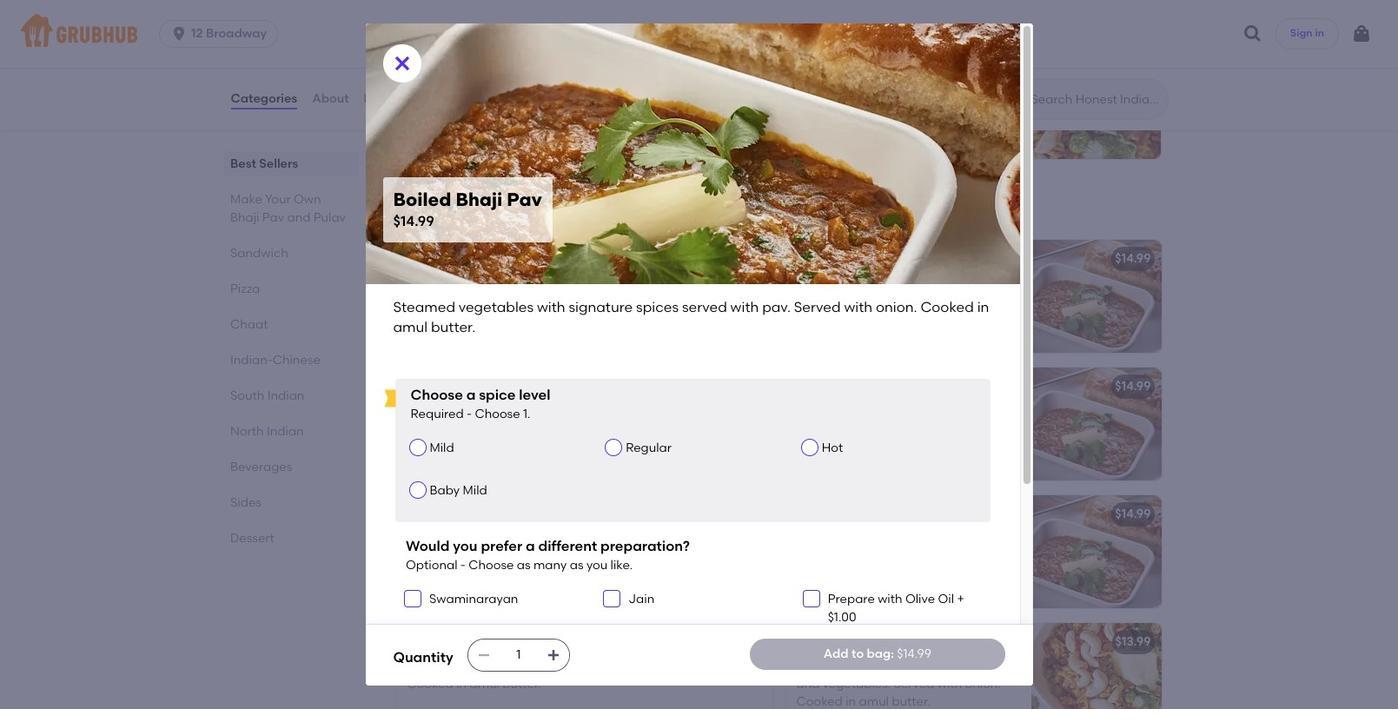 Task type: vqa. For each thing, say whether or not it's contained in the screenshot.
YOUR ACCOUNT form
no



Task type: describe. For each thing, give the bounding box(es) containing it.
0 vertical spatial best
[[230, 156, 256, 171]]

vegetable
[[490, 531, 550, 546]]

north
[[230, 424, 263, 439]]

served inside 'pav filled with tomato gravy and spices. served with onion. cooked in amul butter.'
[[643, 659, 683, 674]]

1 horizontal spatial make your own bhaji pav and pulav
[[393, 199, 721, 221]]

bhaji pav
[[407, 251, 463, 266]]

Input item quantity number field
[[499, 640, 538, 671]]

filled for cooked
[[432, 659, 460, 674]]

own inside make your own bhaji pav and pulav
[[293, 192, 321, 207]]

bhaji
[[841, 404, 870, 418]]

indian-chinese
[[230, 353, 320, 368]]

curry.
[[553, 531, 585, 546]]

masala pav dry
[[407, 635, 500, 649]]

0 horizontal spatial make your own bhaji pav and pulav
[[230, 192, 345, 225]]

0 horizontal spatial your
[[265, 192, 290, 207]]

about
[[312, 91, 349, 106]]

pulav inside make your own bhaji pav and pulav
[[313, 210, 345, 225]]

indian for north indian
[[266, 424, 303, 439]]

served with onion. cooked in amul butter.
[[796, 276, 999, 308]]

svg image up reviews
[[391, 53, 412, 74]]

in inside honest bhaji pav with a twist. served with onion. cooked in amul butter.
[[912, 421, 923, 436]]

cooked inside basmati rice with signature spices and vegetables. served with onion. cooked in amul butter.
[[796, 694, 843, 709]]

with inside prepare with olive oil + $1.00
[[878, 592, 902, 607]]

beverages
[[230, 460, 292, 474]]

many
[[533, 558, 567, 573]]

12 broadway
[[191, 26, 267, 41]]

1 as from the left
[[517, 558, 531, 573]]

honest bhaji pav with a twist. served with onion. cooked in amul butter.
[[796, 404, 1011, 436]]

Search Honest Indian Restaurant search field
[[1029, 91, 1162, 108]]

boiled bhaji pav
[[407, 379, 503, 394]]

pav filled with tomato gravy and spices. served with onion. cooked in amul butter.
[[407, 659, 750, 692]]

amul inside served with onion. cooked in amul butter.
[[969, 276, 999, 291]]

about button
[[311, 68, 350, 130]]

mixed
[[917, 507, 953, 522]]

baby mild
[[430, 483, 487, 498]]

baby
[[430, 483, 460, 498]]

butter. inside 'pav filled with tomato gravy and spices. served with onion. cooked in amul butter.'
[[503, 677, 541, 692]]

served inside honest bhaji pav with a twist. served with onion. cooked in amul butter.
[[970, 404, 1011, 418]]

0 horizontal spatial mild
[[430, 440, 454, 455]]

swaminarayan
[[429, 592, 518, 607]]

cheese masala pav mixed with bhaji image
[[1031, 496, 1161, 609]]

reviews
[[364, 91, 412, 106]]

optional
[[406, 558, 457, 573]]

olive
[[905, 592, 935, 607]]

a inside choose a spice level required - choose 1.
[[466, 387, 476, 403]]

cheese masala pav mixed with bhaji
[[796, 507, 1014, 522]]

cooked inside honest bhaji pav with a twist. served with onion. cooked in amul butter.
[[863, 421, 909, 436]]

prefer
[[481, 538, 522, 555]]

in inside basmati rice with signature spices and vegetables. served with onion. cooked in amul butter.
[[846, 694, 856, 709]]

required
[[411, 406, 464, 421]]

level
[[519, 387, 550, 403]]

butter. inside basmati rice with signature spices and vegetables. served with onion. cooked in amul butter.
[[892, 694, 930, 709]]

butter. down level
[[541, 439, 580, 454]]

main navigation navigation
[[0, 0, 1398, 68]]

1 horizontal spatial mild
[[463, 483, 487, 498]]

indian-
[[230, 353, 272, 368]]

dry
[[480, 635, 500, 649]]

boiled bhaji pav $14.99
[[393, 189, 542, 230]]

a inside honest bhaji pav with a twist. served with onion. cooked in amul butter.
[[926, 404, 934, 418]]

served inside "pav filled with vegetable curry. served with onion. cooked in amul butter."
[[588, 531, 629, 546]]

broadway
[[206, 26, 267, 41]]

butter. inside vegetable curry with signature spices. served with pav and onion. cooked in amul butter.
[[503, 311, 541, 326]]

pulav inside pulav $13.99
[[877, 102, 910, 117]]

south
[[230, 388, 264, 403]]

with inside served with onion. cooked in amul butter.
[[840, 276, 865, 291]]

gravy
[[537, 659, 570, 674]]

pav filled with vegetable curry. served with onion. cooked in amul butter.
[[407, 531, 745, 564]]

would you prefer a different preparation? optional - choose as many as you like.
[[406, 538, 690, 573]]

onion. inside 'pav filled with tomato gravy and spices. served with onion. cooked in amul butter.'
[[714, 659, 750, 674]]

to
[[852, 646, 864, 661]]

1 vertical spatial vegetables
[[464, 404, 529, 418]]

butter. inside served with onion. cooked in amul butter.
[[796, 294, 835, 308]]

$14.99 for boiled bhaji pav
[[726, 379, 762, 394]]

1 vertical spatial steamed vegetables with signature spices served with pav. served with onion. cooked in amul butter.
[[407, 404, 615, 454]]

spices. inside vegetable curry with signature spices. served with pav and onion. cooked in amul butter.
[[407, 294, 447, 308]]

twist.
[[937, 404, 968, 418]]

1 horizontal spatial spices
[[636, 299, 679, 315]]

special
[[841, 379, 886, 394]]

amul inside vegetable curry with signature spices. served with pav and onion. cooked in amul butter.
[[470, 311, 500, 326]]

choose a spice level required - choose 1.
[[411, 387, 550, 421]]

honest for honest bhaji pav with a twist. served with onion. cooked in amul butter.
[[796, 404, 838, 418]]

add
[[824, 646, 849, 661]]

a inside would you prefer a different preparation? optional - choose as many as you like.
[[526, 538, 535, 555]]

spices. inside 'pav filled with tomato gravy and spices. served with onion. cooked in amul butter.'
[[600, 659, 640, 674]]

svg image left input item quantity number field
[[477, 648, 491, 662]]

12 broadway button
[[159, 20, 285, 48]]

svg image for 12 broadway
[[170, 25, 188, 43]]

chinese
[[272, 353, 320, 368]]

0 vertical spatial pav.
[[762, 299, 791, 315]]

cooked inside 'pav filled with tomato gravy and spices. served with onion. cooked in amul butter.'
[[407, 677, 453, 692]]

onion. inside served with onion. cooked in amul butter.
[[868, 276, 904, 291]]

preparation?
[[601, 538, 690, 555]]

categories button
[[230, 68, 298, 130]]

0 vertical spatial vegetables
[[459, 299, 534, 315]]

2 as from the left
[[570, 558, 584, 573]]

pav inside "pav filled with vegetable curry. served with onion. cooked in amul butter."
[[407, 531, 429, 546]]

noodle
[[516, 102, 559, 117]]

signature for pulav
[[901, 659, 956, 674]]

hakka
[[474, 102, 513, 117]]

vegetable curry with signature spices. served with pav and onion. cooked in amul butter.
[[407, 276, 609, 326]]

cheese bhaji pav image
[[1031, 240, 1161, 353]]

indian for south indian
[[267, 388, 304, 403]]

choose inside would you prefer a different preparation? optional - choose as many as you like.
[[469, 558, 514, 573]]

honest special bhaji pav
[[796, 379, 945, 394]]

$14.99 for cheese masala pav mixed with bhaji
[[1115, 507, 1151, 522]]

1 horizontal spatial make
[[393, 199, 443, 221]]

cooked inside "pav filled with vegetable curry. served with onion. cooked in amul butter."
[[698, 531, 745, 546]]

pulav image
[[1031, 623, 1161, 709]]

regular
[[626, 440, 672, 455]]

- inside choose a spice level required - choose 1.
[[467, 406, 472, 421]]

onion. inside honest bhaji pav with a twist. served with onion. cooked in amul butter.
[[824, 421, 860, 436]]

in inside served with onion. cooked in amul butter.
[[956, 276, 966, 291]]

add to bag: $14.99
[[824, 646, 931, 661]]

sign in button
[[1275, 18, 1339, 50]]

boiled bhaji pav image
[[642, 368, 772, 481]]

seller for bhaji pav
[[442, 234, 471, 246]]

1 vertical spatial masala
[[407, 635, 451, 649]]

1.
[[523, 406, 530, 421]]

basmati
[[796, 659, 845, 674]]

boiled for boiled bhaji pav
[[407, 379, 445, 394]]

svg image left prepare
[[806, 594, 816, 604]]

pav inside make your own bhaji pav and pulav
[[262, 210, 284, 225]]

cooked inside served with onion. cooked in amul butter.
[[906, 276, 953, 291]]

1 vertical spatial choose
[[475, 406, 520, 421]]

1 vertical spatial served
[[447, 421, 486, 436]]

amul inside honest bhaji pav with a twist. served with onion. cooked in amul butter.
[[925, 421, 955, 436]]

butter. down curry
[[431, 318, 475, 335]]

like.
[[611, 558, 633, 573]]

honest for honest special bhaji pav
[[796, 379, 839, 394]]

$13.99 button
[[864, 0, 1161, 42]]

pav filled with vegetable curry. served with onion. cooked in amul butter. button
[[397, 496, 772, 609]]

vegetable for vegetable curry with signature spices. served with pav and onion. cooked in amul butter.
[[407, 276, 468, 291]]

svg image for jain
[[607, 594, 617, 604]]

curry
[[470, 276, 501, 291]]



Task type: locate. For each thing, give the bounding box(es) containing it.
signature inside basmati rice with signature spices and vegetables. served with onion. cooked in amul butter.
[[901, 659, 956, 674]]

reviews button
[[363, 68, 413, 130]]

oil
[[938, 592, 954, 607]]

spices for boiled bhaji pav
[[407, 421, 444, 436]]

cheese bhaji pav
[[796, 251, 900, 266]]

vegetables
[[459, 299, 534, 315], [464, 404, 529, 418]]

your down sellers
[[265, 192, 290, 207]]

1 vertical spatial pav
[[873, 404, 896, 418]]

signature inside vegetable curry with signature spices. served with pav and onion. cooked in amul butter.
[[531, 276, 587, 291]]

vegetable inside vegetable hakka noodle $12.99
[[410, 102, 471, 117]]

0 vertical spatial spices
[[636, 299, 679, 315]]

- down the boiled bhaji pav
[[467, 406, 472, 421]]

onion. inside basmati rice with signature spices and vegetables. served with onion. cooked in amul butter.
[[965, 677, 1001, 692]]

indian down indian-chinese
[[267, 388, 304, 403]]

honest
[[796, 379, 839, 394], [796, 404, 838, 418]]

0 horizontal spatial a
[[466, 387, 476, 403]]

quantity
[[393, 649, 453, 666]]

bhaji pav image
[[642, 240, 772, 353]]

0 vertical spatial pav
[[521, 294, 544, 308]]

amul inside basmati rice with signature spices and vegetables. served with onion. cooked in amul butter.
[[859, 694, 889, 709]]

1 vertical spatial filled
[[432, 659, 460, 674]]

search icon image
[[1003, 89, 1024, 109]]

vegetables down curry
[[459, 299, 534, 315]]

svg image right input item quantity number field
[[546, 648, 560, 662]]

svg image inside "12 broadway" button
[[170, 25, 188, 43]]

1 honest from the top
[[796, 379, 839, 394]]

vegetable inside vegetable curry with signature spices. served with pav and onion. cooked in amul butter.
[[407, 276, 468, 291]]

choose up the required
[[411, 387, 463, 403]]

1 horizontal spatial best seller
[[807, 617, 860, 629]]

butter. down twist.
[[958, 421, 997, 436]]

as
[[517, 558, 531, 573], [570, 558, 584, 573]]

onion. inside "pav filled with vegetable curry. served with onion. cooked in amul butter."
[[659, 531, 695, 546]]

0 horizontal spatial own
[[293, 192, 321, 207]]

0 horizontal spatial seller
[[442, 234, 471, 246]]

1 vertical spatial seller
[[832, 617, 860, 629]]

amul inside "pav filled with vegetable curry. served with onion. cooked in amul butter."
[[420, 549, 450, 564]]

served inside vegetable curry with signature spices. served with pav and onion. cooked in amul butter.
[[450, 294, 491, 308]]

1 horizontal spatial -
[[467, 406, 472, 421]]

- right optional
[[460, 558, 466, 573]]

spices inside basmati rice with signature spices and vegetables. served with onion. cooked in amul butter.
[[959, 659, 996, 674]]

1 vertical spatial indian
[[266, 424, 303, 439]]

1 vertical spatial -
[[460, 558, 466, 573]]

vegetables down spice
[[464, 404, 529, 418]]

best for bhaji pav
[[418, 234, 440, 246]]

as down different
[[570, 558, 584, 573]]

cheese
[[796, 251, 841, 266], [796, 507, 841, 522]]

pulav $13.99
[[877, 102, 912, 138]]

would
[[406, 538, 450, 555]]

pav inside honest bhaji pav with a twist. served with onion. cooked in amul butter.
[[873, 404, 896, 418]]

1 horizontal spatial pav.
[[762, 299, 791, 315]]

0 horizontal spatial spices.
[[407, 294, 447, 308]]

butter. inside honest bhaji pav with a twist. served with onion. cooked in amul butter.
[[958, 421, 997, 436]]

served
[[796, 276, 837, 291], [450, 294, 491, 308], [794, 299, 841, 315], [970, 404, 1011, 418], [544, 421, 585, 436], [588, 531, 629, 546], [643, 659, 683, 674], [894, 677, 934, 692]]

choose down spice
[[475, 406, 520, 421]]

0 vertical spatial steamed vegetables with signature spices served with pav. served with onion. cooked in amul butter.
[[393, 299, 993, 335]]

0 horizontal spatial as
[[517, 558, 531, 573]]

1 horizontal spatial you
[[586, 558, 608, 573]]

you left like.
[[586, 558, 608, 573]]

cheese down hot
[[796, 507, 841, 522]]

$12.99
[[410, 123, 445, 138]]

2 filled from the top
[[432, 659, 460, 674]]

filled inside 'pav filled with tomato gravy and spices. served with onion. cooked in amul butter.'
[[432, 659, 460, 674]]

+
[[957, 592, 964, 607]]

1 horizontal spatial served
[[682, 299, 727, 315]]

0 vertical spatial cheese
[[796, 251, 841, 266]]

1 vertical spatial steamed
[[407, 404, 461, 418]]

spices. down bhaji pav
[[407, 294, 447, 308]]

amul
[[969, 276, 999, 291], [470, 311, 500, 326], [393, 318, 428, 335], [925, 421, 955, 436], [509, 439, 538, 454], [420, 549, 450, 564], [470, 677, 500, 692], [859, 694, 889, 709]]

and
[[629, 199, 665, 221], [287, 210, 310, 225], [547, 294, 570, 308], [573, 659, 597, 674], [796, 677, 820, 692]]

rice
[[848, 659, 870, 674]]

sign in
[[1290, 27, 1324, 39]]

0 vertical spatial best seller
[[418, 234, 471, 246]]

bhaji
[[456, 189, 502, 211], [539, 199, 585, 221], [230, 210, 259, 225], [407, 251, 437, 266], [844, 251, 874, 266], [448, 379, 478, 394], [889, 379, 919, 394], [984, 507, 1014, 522]]

boiled up bhaji pav
[[393, 189, 451, 211]]

1 horizontal spatial spices.
[[600, 659, 640, 674]]

filled down masala pav dry
[[432, 659, 460, 674]]

onion.
[[868, 276, 904, 291], [573, 294, 609, 308], [876, 299, 917, 315], [824, 421, 860, 436], [407, 439, 443, 454], [659, 531, 695, 546], [714, 659, 750, 674], [965, 677, 1001, 692]]

1 vertical spatial mild
[[463, 483, 487, 498]]

choose down prefer
[[469, 558, 514, 573]]

0 horizontal spatial served
[[447, 421, 486, 436]]

own up curry
[[492, 199, 534, 221]]

pav inside boiled bhaji pav $14.99
[[507, 189, 542, 211]]

2 horizontal spatial a
[[926, 404, 934, 418]]

$10.99
[[725, 633, 761, 648]]

svg image left jain on the bottom of the page
[[607, 594, 617, 604]]

0 horizontal spatial make
[[230, 192, 262, 207]]

steamed vegetables with signature spices served with pav. served with onion. cooked in amul butter.
[[393, 299, 993, 335], [407, 404, 615, 454]]

a up many
[[526, 538, 535, 555]]

best up bhaji pav
[[418, 234, 440, 246]]

svg image inside the main navigation 'navigation'
[[1242, 23, 1263, 44]]

seller up bhaji pav
[[442, 234, 471, 246]]

you left prefer
[[453, 538, 478, 555]]

1 vertical spatial best seller
[[807, 617, 860, 629]]

spices.
[[407, 294, 447, 308], [600, 659, 640, 674]]

1 vertical spatial cheese
[[796, 507, 841, 522]]

svg image left sign
[[1242, 23, 1263, 44]]

svg image right sign in button
[[1351, 23, 1372, 44]]

cheese for cheese bhaji pav
[[796, 251, 841, 266]]

svg image left 12
[[170, 25, 188, 43]]

jain
[[629, 592, 654, 607]]

butter. up level
[[503, 311, 541, 326]]

boiled for boiled bhaji pav $14.99
[[393, 189, 451, 211]]

0 vertical spatial boiled
[[393, 189, 451, 211]]

masala left mixed
[[844, 507, 888, 522]]

vegetable for vegetable hakka noodle $12.99
[[410, 102, 471, 117]]

0 horizontal spatial best seller
[[418, 234, 471, 246]]

a
[[466, 387, 476, 403], [926, 404, 934, 418], [526, 538, 535, 555]]

spice
[[479, 387, 516, 403]]

0 horizontal spatial pav
[[521, 294, 544, 308]]

signature for boiled bhaji pav
[[560, 404, 615, 418]]

a left twist.
[[926, 404, 934, 418]]

pizza
[[230, 282, 260, 296]]

south indian
[[230, 388, 304, 403]]

pulav
[[877, 102, 910, 117], [669, 199, 721, 221], [313, 210, 345, 225], [796, 635, 830, 649]]

spices for pulav
[[959, 659, 996, 674]]

honest special bhaji pav image
[[1031, 368, 1161, 481]]

steamed
[[393, 299, 455, 315], [407, 404, 461, 418]]

in inside vegetable curry with signature spices. served with pav and onion. cooked in amul butter.
[[456, 311, 467, 326]]

1 horizontal spatial masala
[[844, 507, 888, 522]]

seller down prepare
[[832, 617, 860, 629]]

best seller for bhaji pav
[[418, 234, 471, 246]]

as left many
[[517, 558, 531, 573]]

basmati rice with signature spices and vegetables. served with onion. cooked in amul butter.
[[796, 659, 1001, 709]]

cheese for cheese masala pav mixed with bhaji
[[796, 507, 841, 522]]

boiled up the required
[[407, 379, 445, 394]]

and inside vegetable curry with signature spices. served with pav and onion. cooked in amul butter.
[[547, 294, 570, 308]]

0 vertical spatial choose
[[411, 387, 463, 403]]

signature
[[531, 276, 587, 291], [569, 299, 633, 315], [560, 404, 615, 418], [901, 659, 956, 674]]

$13.99
[[877, 6, 912, 20], [877, 123, 912, 138], [726, 251, 762, 266], [1115, 635, 1151, 649]]

1 cheese from the top
[[796, 251, 841, 266]]

pav.
[[762, 299, 791, 315], [517, 421, 541, 436]]

svg image
[[1242, 23, 1263, 44], [391, 53, 412, 74], [806, 594, 816, 604], [477, 648, 491, 662]]

different
[[538, 538, 597, 555]]

0 vertical spatial honest
[[796, 379, 839, 394]]

1 horizontal spatial as
[[570, 558, 584, 573]]

own down sellers
[[293, 192, 321, 207]]

1 vertical spatial honest
[[796, 404, 838, 418]]

make up bhaji pav
[[393, 199, 443, 221]]

1 horizontal spatial your
[[447, 199, 488, 221]]

0 vertical spatial -
[[467, 406, 472, 421]]

2 vertical spatial choose
[[469, 558, 514, 573]]

- inside would you prefer a different preparation? optional - choose as many as you like.
[[460, 558, 466, 573]]

1 horizontal spatial seller
[[832, 617, 860, 629]]

dessert
[[230, 531, 274, 546]]

hot
[[822, 440, 843, 455]]

cooked
[[906, 276, 953, 291], [921, 299, 974, 315], [407, 311, 453, 326], [863, 421, 909, 436], [446, 439, 492, 454], [698, 531, 745, 546], [407, 677, 453, 692], [796, 694, 843, 709]]

honest left special
[[796, 379, 839, 394]]

honest inside honest bhaji pav with a twist. served with onion. cooked in amul butter.
[[796, 404, 838, 418]]

1 filled from the top
[[432, 531, 460, 546]]

filled inside "pav filled with vegetable curry. served with onion. cooked in amul butter."
[[432, 531, 460, 546]]

a left spice
[[466, 387, 476, 403]]

0 vertical spatial indian
[[267, 388, 304, 403]]

0 vertical spatial seller
[[442, 234, 471, 246]]

0 horizontal spatial masala
[[407, 635, 451, 649]]

masala up quantity at the left
[[407, 635, 451, 649]]

steamed down the boiled bhaji pav
[[407, 404, 461, 418]]

best
[[230, 156, 256, 171], [418, 234, 440, 246], [807, 617, 829, 629]]

prepare
[[828, 592, 875, 607]]

cooked inside vegetable curry with signature spices. served with pav and onion. cooked in amul butter.
[[407, 311, 453, 326]]

boiled inside boiled bhaji pav $14.99
[[393, 189, 451, 211]]

indian
[[267, 388, 304, 403], [266, 424, 303, 439]]

categories
[[231, 91, 297, 106]]

butter. up swaminarayan
[[453, 549, 492, 564]]

in inside 'navigation'
[[1315, 27, 1324, 39]]

make your own bhaji pav and pulav
[[230, 192, 345, 225], [393, 199, 721, 221]]

2 honest from the top
[[796, 404, 838, 418]]

1 horizontal spatial best
[[418, 234, 440, 246]]

chaat
[[230, 317, 268, 332]]

north indian
[[230, 424, 303, 439]]

12
[[191, 26, 203, 41]]

0 horizontal spatial best
[[230, 156, 256, 171]]

best seller up bhaji pav
[[418, 234, 471, 246]]

svg image for swaminarayan
[[408, 594, 418, 604]]

prepare with olive oil + $1.00
[[828, 592, 964, 624]]

0 vertical spatial mild
[[430, 440, 454, 455]]

2 horizontal spatial best
[[807, 617, 829, 629]]

spices. right gravy
[[600, 659, 640, 674]]

vegetable hakka noodle $12.99
[[410, 102, 559, 138]]

butter. down bag:
[[892, 694, 930, 709]]

vegetable up the $12.99 at the left of page
[[410, 102, 471, 117]]

own
[[293, 192, 321, 207], [492, 199, 534, 221]]

pav inside 'pav filled with tomato gravy and spices. served with onion. cooked in amul butter.'
[[407, 659, 429, 674]]

and for masala pav dry
[[573, 659, 597, 674]]

in
[[1315, 27, 1324, 39], [956, 276, 966, 291], [977, 299, 989, 315], [456, 311, 467, 326], [912, 421, 923, 436], [495, 439, 506, 454], [407, 549, 417, 564], [456, 677, 467, 692], [846, 694, 856, 709]]

0 vertical spatial spices.
[[407, 294, 447, 308]]

0 vertical spatial steamed
[[393, 299, 455, 315]]

butter.
[[796, 294, 835, 308], [503, 311, 541, 326], [431, 318, 475, 335], [958, 421, 997, 436], [541, 439, 580, 454], [453, 549, 492, 564], [503, 677, 541, 692], [892, 694, 930, 709]]

make
[[230, 192, 262, 207], [393, 199, 443, 221]]

served inside served with onion. cooked in amul butter.
[[796, 276, 837, 291]]

make down best sellers
[[230, 192, 262, 207]]

and for best sellers
[[287, 210, 310, 225]]

seller
[[442, 234, 471, 246], [832, 617, 860, 629]]

bag:
[[867, 646, 894, 661]]

amul inside 'pav filled with tomato gravy and spices. served with onion. cooked in amul butter.'
[[470, 677, 500, 692]]

served inside basmati rice with signature spices and vegetables. served with onion. cooked in amul butter.
[[894, 677, 934, 692]]

1 horizontal spatial own
[[492, 199, 534, 221]]

$13.99 inside button
[[877, 6, 912, 20]]

0 vertical spatial vegetable
[[410, 102, 471, 117]]

boiled
[[393, 189, 451, 211], [407, 379, 445, 394]]

best for pulav
[[807, 617, 829, 629]]

sandwich
[[230, 246, 288, 261]]

in inside "pav filled with vegetable curry. served with onion. cooked in amul butter."
[[407, 549, 417, 564]]

0 vertical spatial you
[[453, 538, 478, 555]]

butter. down cheese bhaji pav
[[796, 294, 835, 308]]

and for pulav
[[796, 677, 820, 692]]

bhaji inside boiled bhaji pav $14.99
[[456, 189, 502, 211]]

butter. inside "pav filled with vegetable curry. served with onion. cooked in amul butter."
[[453, 549, 492, 564]]

mild down the required
[[430, 440, 454, 455]]

in inside 'pav filled with tomato gravy and spices. served with onion. cooked in amul butter.'
[[456, 677, 467, 692]]

0 vertical spatial served
[[682, 299, 727, 315]]

filled up optional
[[432, 531, 460, 546]]

best up add
[[807, 617, 829, 629]]

best seller down prepare
[[807, 617, 860, 629]]

and inside basmati rice with signature spices and vegetables. served with onion. cooked in amul butter.
[[796, 677, 820, 692]]

1 vertical spatial you
[[586, 558, 608, 573]]

and inside 'pav filled with tomato gravy and spices. served with onion. cooked in amul butter.'
[[573, 659, 597, 674]]

vegetables.
[[823, 677, 891, 692]]

sign
[[1290, 27, 1313, 39]]

seller for pulav
[[832, 617, 860, 629]]

0 horizontal spatial you
[[453, 538, 478, 555]]

$14.99 inside boiled bhaji pav $14.99
[[393, 213, 434, 230]]

1 vertical spatial spices
[[407, 421, 444, 436]]

best left sellers
[[230, 156, 256, 171]]

indian right north
[[266, 424, 303, 439]]

filled for amul
[[432, 531, 460, 546]]

1 vertical spatial spices.
[[600, 659, 640, 674]]

1 vertical spatial vegetable
[[407, 276, 468, 291]]

onion. inside vegetable curry with signature spices. served with pav and onion. cooked in amul butter.
[[573, 294, 609, 308]]

0 vertical spatial filled
[[432, 531, 460, 546]]

1 vertical spatial pav.
[[517, 421, 541, 436]]

1 horizontal spatial pav
[[873, 404, 896, 418]]

0 horizontal spatial pav.
[[517, 421, 541, 436]]

$14.99 for honest special bhaji pav
[[1115, 379, 1151, 394]]

your up bhaji pav
[[447, 199, 488, 221]]

steamed down bhaji pav
[[393, 299, 455, 315]]

sides
[[230, 495, 261, 510]]

$14.99 for cheese bhaji pav
[[1115, 251, 1151, 266]]

0 vertical spatial masala
[[844, 507, 888, 522]]

cheese up served with onion. cooked in amul butter.
[[796, 251, 841, 266]]

$1.00
[[828, 610, 856, 624]]

2 horizontal spatial spices
[[959, 659, 996, 674]]

sellers
[[259, 156, 298, 171]]

honest left bhaji
[[796, 404, 838, 418]]

0 horizontal spatial spices
[[407, 421, 444, 436]]

signature for bhaji pav
[[531, 276, 587, 291]]

svg image down optional
[[408, 594, 418, 604]]

0 horizontal spatial -
[[460, 558, 466, 573]]

2 vertical spatial spices
[[959, 659, 996, 674]]

1 vertical spatial boiled
[[407, 379, 445, 394]]

vegetable down bhaji pav
[[407, 276, 468, 291]]

1 horizontal spatial a
[[526, 538, 535, 555]]

best seller for pulav
[[807, 617, 860, 629]]

choose
[[411, 387, 463, 403], [475, 406, 520, 421], [469, 558, 514, 573]]

mild right baby
[[463, 483, 487, 498]]

2 cheese from the top
[[796, 507, 841, 522]]

1 vertical spatial best
[[418, 234, 440, 246]]

make inside make your own bhaji pav and pulav
[[230, 192, 262, 207]]

tomato
[[491, 659, 534, 674]]

pav inside vegetable curry with signature spices. served with pav and onion. cooked in amul butter.
[[521, 294, 544, 308]]

best sellers
[[230, 156, 298, 171]]

svg image
[[1351, 23, 1372, 44], [170, 25, 188, 43], [408, 594, 418, 604], [607, 594, 617, 604], [546, 648, 560, 662]]

butter. down tomato
[[503, 677, 541, 692]]

with
[[504, 276, 528, 291], [840, 276, 865, 291], [494, 294, 518, 308], [537, 299, 565, 315], [730, 299, 759, 315], [844, 299, 872, 315], [532, 404, 557, 418], [898, 404, 923, 418], [489, 421, 514, 436], [588, 421, 613, 436], [796, 421, 821, 436], [955, 507, 981, 522], [463, 531, 488, 546], [632, 531, 656, 546], [878, 592, 902, 607], [463, 659, 488, 674], [686, 659, 711, 674], [873, 659, 898, 674], [937, 677, 962, 692]]

2 vertical spatial best
[[807, 617, 829, 629]]



